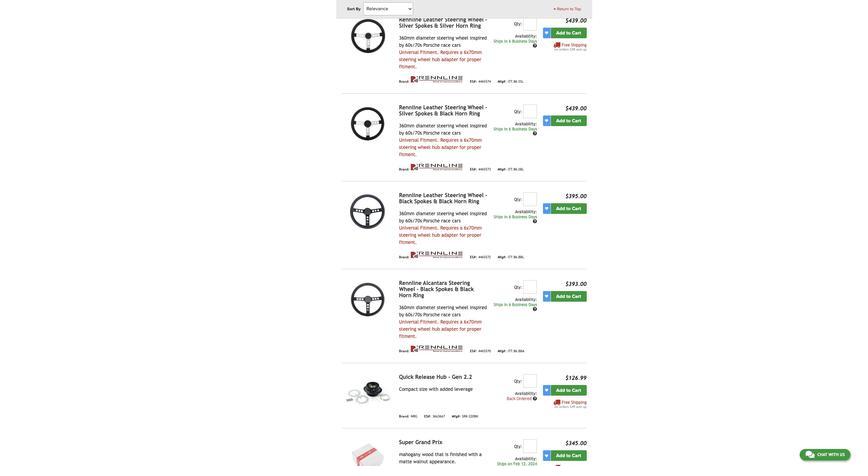 Task type: locate. For each thing, give the bounding box(es) containing it.
2 add to wish list image from the top
[[545, 207, 549, 210]]

a inside mahogany wood that is finished with a matte walnut appearance.
[[480, 452, 482, 458]]

horn inside 'rennline leather steering wheel - black spokes & black horn ring'
[[455, 198, 467, 205]]

es#: left 4465570
[[470, 349, 477, 353]]

for
[[460, 57, 466, 62], [460, 145, 466, 150], [460, 233, 466, 238], [460, 327, 466, 332]]

mfg#: for rennline alcantara steering wheel - black spokes & black horn ring
[[498, 349, 507, 353]]

spokes inside rennline leather steering wheel - silver spokes & black horn ring
[[415, 110, 433, 117]]

4 days from the top
[[529, 303, 537, 307]]

6
[[509, 39, 511, 44], [509, 127, 511, 132], [509, 215, 511, 220], [509, 303, 511, 307]]

rennline - corporate logo image
[[411, 76, 463, 83], [411, 164, 463, 171], [411, 252, 463, 259], [411, 346, 463, 353]]

mfg#: left i77.86.ssl
[[498, 80, 507, 83]]

rennline - corporate logo image up alcantara
[[411, 252, 463, 259]]

5 question circle image from the top
[[533, 397, 537, 401]]

1 on from the top
[[555, 48, 558, 51]]

requires for rennline leather steering wheel - silver spokes & black horn ring
[[441, 137, 459, 143]]

proper up es#: 4465572
[[467, 233, 482, 238]]

2 days from the top
[[529, 127, 537, 132]]

chat with us
[[818, 453, 845, 458]]

1 by from the top
[[399, 42, 404, 48]]

porsche down rennline leather steering wheel - black spokes & black horn ring link at the top
[[424, 218, 440, 224]]

spokes inside the rennline leather steering wheel - silver spokes & silver horn ring
[[415, 23, 433, 29]]

& for rennline alcantara steering wheel - black spokes & black horn ring
[[455, 286, 459, 293]]

1 vertical spatial $439.00
[[566, 105, 587, 112]]

5 cart from the top
[[572, 388, 581, 394]]

1 up from the top
[[583, 48, 587, 51]]

2 add to wish list image from the top
[[545, 389, 549, 392]]

3 business from the top
[[513, 215, 528, 220]]

with right finished
[[469, 452, 478, 458]]

1 availability: from the top
[[515, 34, 537, 39]]

360mm diameter steering wheel inspired by 60s/70s porsche race cars universal fitment. requires a 6x70mm steering wheel hub adapter for proper fitment. down rennline leather steering wheel - black spokes & black horn ring link at the top
[[399, 211, 487, 245]]

2 question circle image from the top
[[533, 132, 537, 136]]

add to wish list image
[[545, 119, 549, 123], [545, 389, 549, 392], [545, 454, 549, 458]]

with right size
[[429, 387, 439, 392]]

with left us
[[829, 453, 839, 458]]

4 6x70mm from the top
[[464, 319, 482, 325]]

rennline leather steering wheel - silver spokes & black horn ring
[[399, 104, 488, 117]]

add to wish list image for $395.00
[[545, 207, 549, 210]]

rennline inside rennline alcantara steering wheel - black spokes & black horn ring
[[399, 280, 422, 287]]

6x70mm for rennline alcantara steering wheel - black spokes & black horn ring
[[464, 319, 482, 325]]

qty: for rennline leather steering wheel - silver spokes & silver horn ring
[[514, 22, 522, 26]]

360mm diameter steering wheel inspired by 60s/70s porsche race cars universal fitment. requires a 6x70mm steering wheel hub adapter for proper fitment. for rennline leather steering wheel - silver spokes & black horn ring
[[399, 123, 487, 157]]

race down rennline alcantara steering wheel - black spokes & black horn ring link
[[441, 312, 451, 318]]

3 fitment. from the top
[[399, 240, 417, 245]]

add to cart button for rennline leather steering wheel - black spokes & black horn ring
[[551, 203, 587, 214]]

universal for rennline leather steering wheel - silver spokes & black horn ring
[[399, 137, 419, 143]]

3 add to wish list image from the top
[[545, 295, 549, 298]]

in for rennline alcantara steering wheel - black spokes & black horn ring
[[504, 303, 508, 307]]

360mm
[[399, 35, 415, 41], [399, 123, 415, 129], [399, 211, 415, 216], [399, 305, 415, 310]]

0 vertical spatial add to wish list image
[[545, 31, 549, 35]]

silver inside rennline leather steering wheel - silver spokes & black horn ring
[[399, 110, 414, 117]]

race down rennline leather steering wheel - silver spokes & black horn ring link
[[441, 130, 451, 136]]

360mm for rennline leather steering wheel - silver spokes & black horn ring
[[399, 123, 415, 129]]

diameter down rennline leather steering wheel - black spokes & black horn ring link at the top
[[416, 211, 436, 216]]

horn inside rennline alcantara steering wheel - black spokes & black horn ring
[[399, 292, 412, 299]]

2 60s/70s from the top
[[406, 130, 422, 136]]

0 vertical spatial free
[[562, 43, 570, 48]]

ring inside 'rennline leather steering wheel - black spokes & black horn ring'
[[469, 198, 480, 205]]

to inside the return to top link
[[570, 6, 574, 11]]

5 brand: from the top
[[399, 415, 410, 419]]

race down rennline leather steering wheel - black spokes & black horn ring link at the top
[[441, 218, 451, 224]]

add for quick release hub - gen 2.2
[[557, 388, 565, 394]]

0 vertical spatial on
[[555, 48, 558, 51]]

steering inside rennline alcantara steering wheel - black spokes & black horn ring
[[449, 280, 470, 287]]

cart for quick release hub - gen 2.2
[[572, 388, 581, 394]]

1 porsche from the top
[[424, 42, 440, 48]]

spokes inside 'rennline leather steering wheel - black spokes & black horn ring'
[[415, 198, 432, 205]]

hub for rennline leather steering wheel - silver spokes & black horn ring
[[432, 145, 440, 150]]

-
[[486, 16, 488, 23], [486, 104, 488, 111], [486, 192, 488, 199], [417, 286, 419, 293], [449, 374, 451, 381]]

1 proper from the top
[[467, 57, 482, 62]]

add to cart button for rennline leather steering wheel - silver spokes & black horn ring
[[551, 116, 587, 126]]

2 vertical spatial add to wish list image
[[545, 454, 549, 458]]

3 add to cart from the top
[[557, 206, 581, 212]]

4 add to cart button from the top
[[551, 291, 587, 302]]

universal
[[399, 50, 419, 55], [399, 137, 419, 143], [399, 225, 419, 231], [399, 319, 419, 325]]

2 free from the top
[[562, 400, 570, 405]]

add to cart button
[[551, 28, 587, 38], [551, 116, 587, 126], [551, 203, 587, 214], [551, 291, 587, 302], [551, 385, 587, 396], [551, 451, 587, 461]]

proper for rennline leather steering wheel - silver spokes & silver horn ring
[[467, 57, 482, 62]]

mfg#:
[[498, 80, 507, 83], [498, 167, 507, 171], [498, 255, 507, 259], [498, 349, 507, 353], [452, 415, 461, 419]]

2 cart from the top
[[572, 118, 581, 124]]

cars down rennline leather steering wheel - silver spokes & silver horn ring link
[[452, 42, 461, 48]]

3 universal from the top
[[399, 225, 419, 231]]

1 vertical spatial add to wish list image
[[545, 389, 549, 392]]

porsche for rennline alcantara steering wheel - black spokes & black horn ring
[[424, 312, 440, 318]]

es#: 4465573
[[470, 167, 491, 171]]

fitment. down rennline alcantara steering wheel - black spokes & black horn ring
[[421, 319, 439, 325]]

ordered
[[517, 397, 532, 401]]

1 adapter from the top
[[442, 57, 458, 62]]

silver
[[399, 23, 414, 29], [440, 23, 455, 29], [399, 110, 414, 117]]

1 orders from the top
[[560, 48, 569, 51]]

fitment. down rennline leather steering wheel - black spokes & black horn ring link at the top
[[421, 225, 439, 231]]

es#4465572 - i77.86.bbl - rennline leather steering wheel - black spokes & black horn ring - 360mm diameter steering wheel inspired by 60s/70s porsche race cars - rennline - audi bmw volkswagen mercedes benz mini porsche image
[[342, 193, 394, 231]]

add to cart for rennline leather steering wheel - silver spokes & silver horn ring
[[557, 30, 581, 36]]

es#: left "4465572"
[[470, 255, 477, 259]]

hub
[[432, 57, 440, 62], [432, 145, 440, 150], [432, 233, 440, 238], [432, 327, 440, 332]]

2 leather from the top
[[424, 104, 443, 111]]

spokes inside rennline alcantara steering wheel - black spokes & black horn ring
[[436, 286, 453, 293]]

& inside the rennline leather steering wheel - silver spokes & silver horn ring
[[435, 23, 438, 29]]

4 rennline - corporate logo image from the top
[[411, 346, 463, 353]]

0 vertical spatial orders
[[560, 48, 569, 51]]

by for rennline leather steering wheel - black spokes & black horn ring
[[399, 218, 404, 224]]

2 shipping from the top
[[572, 400, 587, 405]]

fitment. down rennline leather steering wheel - silver spokes & silver horn ring link
[[421, 50, 439, 55]]

2 ships in 6 business days from the top
[[494, 127, 537, 132]]

a for rennline leather steering wheel - silver spokes & black horn ring
[[460, 137, 463, 143]]

cars
[[452, 42, 461, 48], [452, 130, 461, 136], [452, 218, 461, 224], [452, 312, 461, 318]]

1 days from the top
[[529, 39, 537, 44]]

2 qty: from the top
[[514, 109, 522, 114]]

leather for rennline leather steering wheel - silver spokes & silver horn ring
[[424, 16, 443, 23]]

steering inside 'rennline leather steering wheel - black spokes & black horn ring'
[[445, 192, 466, 199]]

2 vertical spatial add to wish list image
[[545, 295, 549, 298]]

ring for rennline alcantara steering wheel - black spokes & black horn ring
[[413, 292, 424, 299]]

question circle image for rennline alcantara steering wheel - black spokes & black horn ring
[[533, 308, 537, 312]]

0 vertical spatial $439.00
[[566, 17, 587, 24]]

360mm diameter steering wheel inspired by 60s/70s porsche race cars universal fitment. requires a 6x70mm steering wheel hub adapter for proper fitment. down rennline leather steering wheel - silver spokes & silver horn ring link
[[399, 35, 487, 69]]

6x70mm up es#: 4465574
[[464, 50, 482, 55]]

2 diameter from the top
[[416, 123, 436, 129]]

1 add to wish list image from the top
[[545, 119, 549, 123]]

add
[[557, 30, 565, 36], [557, 118, 565, 124], [557, 206, 565, 212], [557, 294, 565, 300], [557, 388, 565, 394], [557, 453, 565, 459]]

0 vertical spatial free shipping on orders $49 and up
[[555, 43, 587, 51]]

free
[[562, 43, 570, 48], [562, 400, 570, 405]]

question circle image for quick release hub - gen 2.2
[[533, 397, 537, 401]]

- inside rennline alcantara steering wheel - black spokes & black horn ring
[[417, 286, 419, 293]]

1 vertical spatial free
[[562, 400, 570, 405]]

ships for rennline leather steering wheel - silver spokes & black horn ring
[[494, 127, 503, 132]]

orders
[[560, 48, 569, 51], [560, 405, 569, 409]]

finished
[[450, 452, 467, 458]]

by
[[399, 42, 404, 48], [399, 130, 404, 136], [399, 218, 404, 224], [399, 312, 404, 318]]

alcantara
[[423, 280, 447, 287]]

diameter
[[416, 35, 436, 41], [416, 123, 436, 129], [416, 211, 436, 216], [416, 305, 436, 310]]

3 for from the top
[[460, 233, 466, 238]]

4 adapter from the top
[[442, 327, 458, 332]]

steering
[[437, 35, 454, 41], [399, 57, 417, 62], [437, 123, 454, 129], [399, 145, 417, 150], [437, 211, 454, 216], [399, 233, 417, 238], [437, 305, 454, 310], [399, 327, 417, 332]]

horn for rennline leather steering wheel - black spokes & black horn ring
[[455, 198, 467, 205]]

60s/70s for rennline leather steering wheel - black spokes & black horn ring
[[406, 218, 422, 224]]

1 60s/70s from the top
[[406, 42, 422, 48]]

360mm diameter steering wheel inspired by 60s/70s porsche race cars universal fitment. requires a 6x70mm steering wheel hub adapter for proper fitment. down rennline leather steering wheel - silver spokes & black horn ring link
[[399, 123, 487, 157]]

2 on from the top
[[555, 405, 558, 409]]

black for rennline leather steering wheel - black spokes & black horn ring
[[439, 198, 453, 205]]

2 universal from the top
[[399, 137, 419, 143]]

add for rennline leather steering wheel - black spokes & black horn ring
[[557, 206, 565, 212]]

1 add to cart from the top
[[557, 30, 581, 36]]

4 qty: from the top
[[514, 285, 522, 290]]

4 availability: from the top
[[515, 297, 537, 302]]

rennline inside 'rennline leather steering wheel - black spokes & black horn ring'
[[399, 192, 422, 199]]

mfg#: i77.86.bba
[[498, 349, 525, 353]]

6x70mm up es#: 4465572
[[464, 225, 482, 231]]

1 vertical spatial orders
[[560, 405, 569, 409]]

diameter down rennline alcantara steering wheel - black spokes & black horn ring link
[[416, 305, 436, 310]]

6x70mm up es#: 4465570
[[464, 319, 482, 325]]

0 vertical spatial leather
[[424, 16, 443, 23]]

$345.00
[[566, 441, 587, 447]]

requires
[[441, 50, 459, 55], [441, 137, 459, 143], [441, 225, 459, 231], [441, 319, 459, 325]]

2 add to cart button from the top
[[551, 116, 587, 126]]

2 horizontal spatial with
[[829, 453, 839, 458]]

silver for rennline leather steering wheel - silver spokes & silver horn ring
[[399, 23, 414, 29]]

back
[[507, 397, 516, 401]]

es#: left 4465574 in the top of the page
[[470, 80, 477, 83]]

to for rennline leather steering wheel - silver spokes & silver horn ring
[[567, 30, 571, 36]]

3 add to cart button from the top
[[551, 203, 587, 214]]

- inside the rennline leather steering wheel - silver spokes & silver horn ring
[[486, 16, 488, 23]]

1 6 from the top
[[509, 39, 511, 44]]

cars down rennline leather steering wheel - silver spokes & black horn ring link
[[452, 130, 461, 136]]

spokes
[[415, 23, 433, 29], [415, 110, 433, 117], [415, 198, 432, 205], [436, 286, 453, 293]]

1 vertical spatial on
[[555, 405, 558, 409]]

3 rennline from the top
[[399, 192, 422, 199]]

leather inside the rennline leather steering wheel - silver spokes & silver horn ring
[[424, 16, 443, 23]]

proper up es#: 4465573
[[467, 145, 482, 150]]

2 ships from the top
[[494, 127, 503, 132]]

proper up es#: 4465574
[[467, 57, 482, 62]]

proper up es#: 4465570
[[467, 327, 482, 332]]

3 6x70mm from the top
[[464, 225, 482, 231]]

2 race from the top
[[441, 130, 451, 136]]

rennline inside rennline leather steering wheel - silver spokes & black horn ring
[[399, 104, 422, 111]]

orders for $439.00
[[560, 48, 569, 51]]

porsche for rennline leather steering wheel - black spokes & black horn ring
[[424, 218, 440, 224]]

wheel inside rennline alcantara steering wheel - black spokes & black horn ring
[[399, 286, 415, 293]]

diameter down rennline leather steering wheel - silver spokes & black horn ring link
[[416, 123, 436, 129]]

grand
[[416, 439, 431, 446]]

2 requires from the top
[[441, 137, 459, 143]]

mfg#: left i77.86.sbl
[[498, 167, 507, 171]]

compact size with added leverage
[[399, 387, 473, 392]]

3 availability: from the top
[[515, 210, 537, 214]]

brand: for rennline leather steering wheel - silver spokes & black horn ring
[[399, 167, 410, 171]]

super
[[399, 439, 414, 446]]

requires for rennline leather steering wheel - silver spokes & silver horn ring
[[441, 50, 459, 55]]

0 vertical spatial $49
[[570, 48, 576, 51]]

adapter
[[442, 57, 458, 62], [442, 145, 458, 150], [442, 233, 458, 238], [442, 327, 458, 332]]

1 vertical spatial shipping
[[572, 400, 587, 405]]

6x70mm up es#: 4465573
[[464, 137, 482, 143]]

cars down rennline leather steering wheel - black spokes & black horn ring link at the top
[[452, 218, 461, 224]]

inspired for rennline leather steering wheel - silver spokes & black horn ring
[[470, 123, 487, 129]]

proper for rennline leather steering wheel - black spokes & black horn ring
[[467, 233, 482, 238]]

wheel
[[468, 16, 484, 23], [468, 104, 484, 111], [468, 192, 484, 199], [399, 286, 415, 293]]

horn inside rennline leather steering wheel - silver spokes & black horn ring
[[455, 110, 468, 117]]

rennline - corporate logo image up rennline leather steering wheel - black spokes & black horn ring link at the top
[[411, 164, 463, 171]]

adapter for rennline leather steering wheel - black spokes & black horn ring
[[442, 233, 458, 238]]

with inside mahogany wood that is finished with a matte walnut appearance.
[[469, 452, 478, 458]]

4 in from the top
[[504, 303, 508, 307]]

4 ships from the top
[[494, 303, 503, 307]]

0 vertical spatial shipping
[[572, 43, 587, 48]]

inspired for rennline leather steering wheel - silver spokes & silver horn ring
[[470, 35, 487, 41]]

race for rennline leather steering wheel - silver spokes & silver horn ring
[[441, 42, 451, 48]]

es#4465570 - i77.86.bba - rennline alcantara steering wheel - black spokes & black horn ring - 360mm diameter steering wheel inspired by 60s/70s porsche race cars - rennline - audi bmw volkswagen mercedes benz mini porsche image
[[342, 280, 394, 319]]

1 vertical spatial leather
[[424, 104, 443, 111]]

by
[[356, 6, 361, 11]]

1 vertical spatial and
[[577, 405, 582, 409]]

prix
[[432, 439, 443, 446]]

spokes for rennline alcantara steering wheel - black spokes & black horn ring
[[436, 286, 453, 293]]

ships in 6 business days for rennline leather steering wheel - black spokes & black horn ring
[[494, 215, 537, 220]]

with
[[429, 387, 439, 392], [469, 452, 478, 458], [829, 453, 839, 458]]

3 360mm from the top
[[399, 211, 415, 216]]

4 cars from the top
[[452, 312, 461, 318]]

qty: for rennline leather steering wheel - black spokes & black horn ring
[[514, 197, 522, 202]]

2 fitment. from the top
[[421, 137, 439, 143]]

4 6 from the top
[[509, 303, 511, 307]]

4 rennline from the top
[[399, 280, 422, 287]]

3 by from the top
[[399, 218, 404, 224]]

0 vertical spatial and
[[577, 48, 582, 51]]

ring
[[470, 23, 481, 29], [469, 110, 480, 117], [469, 198, 480, 205], [413, 292, 424, 299]]

shipping
[[572, 43, 587, 48], [572, 400, 587, 405]]

ships for rennline leather steering wheel - silver spokes & silver horn ring
[[494, 39, 503, 44]]

cars for rennline alcantara steering wheel - black spokes & black horn ring
[[452, 312, 461, 318]]

porsche down rennline leather steering wheel - silver spokes & black horn ring link
[[424, 130, 440, 136]]

porsche down rennline alcantara steering wheel - black spokes & black horn ring link
[[424, 312, 440, 318]]

ships in 6 business days
[[494, 39, 537, 44], [494, 127, 537, 132], [494, 215, 537, 220], [494, 303, 537, 307]]

2 orders from the top
[[560, 405, 569, 409]]

rennline alcantara steering wheel - black spokes & black horn ring link
[[399, 280, 474, 299]]

up for $439.00
[[583, 48, 587, 51]]

i77.86.sbl
[[508, 167, 524, 171]]

3 6 from the top
[[509, 215, 511, 220]]

by for rennline alcantara steering wheel - black spokes & black horn ring
[[399, 312, 404, 318]]

1 vertical spatial free shipping on orders $49 and up
[[555, 400, 587, 409]]

1 business from the top
[[513, 39, 528, 44]]

es#3663667 - srk-220bk - quick release hub - gen 2.2 - compact size with added leverage - nrg - audi bmw volkswagen mini porsche image
[[342, 374, 394, 413]]

rennline alcantara steering wheel - black spokes & black horn ring
[[399, 280, 474, 299]]

steering inside the rennline leather steering wheel - silver spokes & silver horn ring
[[445, 16, 466, 23]]

1 free from the top
[[562, 43, 570, 48]]

0 vertical spatial up
[[583, 48, 587, 51]]

ring inside rennline leather steering wheel - silver spokes & black horn ring
[[469, 110, 480, 117]]

$49 for $439.00
[[570, 48, 576, 51]]

add to cart button for rennline alcantara steering wheel - black spokes & black horn ring
[[551, 291, 587, 302]]

up
[[583, 48, 587, 51], [583, 405, 587, 409]]

4 universal from the top
[[399, 319, 419, 325]]

4 add from the top
[[557, 294, 565, 300]]

up for $126.99
[[583, 405, 587, 409]]

wheel inside the rennline leather steering wheel - silver spokes & silver horn ring
[[468, 16, 484, 23]]

question circle image for rennline leather steering wheel - silver spokes & silver horn ring
[[533, 44, 537, 48]]

60s/70s for rennline leather steering wheel - silver spokes & silver horn ring
[[406, 42, 422, 48]]

in for rennline leather steering wheel - silver spokes & silver horn ring
[[504, 39, 508, 44]]

4 requires from the top
[[441, 319, 459, 325]]

fitment. for rennline alcantara steering wheel - black spokes & black horn ring
[[399, 334, 417, 339]]

1 rennline - corporate logo image from the top
[[411, 76, 463, 83]]

wheel
[[456, 35, 469, 41], [418, 57, 431, 62], [456, 123, 469, 129], [418, 145, 431, 150], [456, 211, 469, 216], [418, 233, 431, 238], [456, 305, 469, 310], [418, 327, 431, 332]]

shipping for $439.00
[[572, 43, 587, 48]]

proper for rennline leather steering wheel - silver spokes & black horn ring
[[467, 145, 482, 150]]

None number field
[[524, 17, 537, 30], [524, 105, 537, 118], [524, 193, 537, 206], [524, 280, 537, 294], [524, 374, 537, 388], [524, 440, 537, 454], [524, 17, 537, 30], [524, 105, 537, 118], [524, 193, 537, 206], [524, 280, 537, 294], [524, 374, 537, 388], [524, 440, 537, 454]]

1 vertical spatial add to wish list image
[[545, 207, 549, 210]]

6 add to cart from the top
[[557, 453, 581, 459]]

2 6 from the top
[[509, 127, 511, 132]]

2 $439.00 from the top
[[566, 105, 587, 112]]

360mm diameter steering wheel inspired by 60s/70s porsche race cars universal fitment. requires a 6x70mm steering wheel hub adapter for proper fitment.
[[399, 35, 487, 69], [399, 123, 487, 157], [399, 211, 487, 245], [399, 305, 487, 339]]

$439.00
[[566, 17, 587, 24], [566, 105, 587, 112]]

rennline - corporate logo image up rennline leather steering wheel - silver spokes & black horn ring link
[[411, 76, 463, 83]]

&
[[435, 23, 438, 29], [435, 110, 438, 117], [434, 198, 438, 205], [455, 286, 459, 293]]

4 inspired from the top
[[470, 305, 487, 310]]

rennline - corporate logo image up quick release hub - gen 2.2 link
[[411, 346, 463, 353]]

mfg#: for rennline leather steering wheel - black spokes & black horn ring
[[498, 255, 507, 259]]

steering inside rennline leather steering wheel - silver spokes & black horn ring
[[445, 104, 466, 111]]

3 brand: from the top
[[399, 255, 410, 259]]

days
[[529, 39, 537, 44], [529, 127, 537, 132], [529, 215, 537, 220], [529, 303, 537, 307]]

& inside 'rennline leather steering wheel - black spokes & black horn ring'
[[434, 198, 438, 205]]

1 vertical spatial $49
[[570, 405, 576, 409]]

3 ships in 6 business days from the top
[[494, 215, 537, 220]]

4465570
[[479, 349, 491, 353]]

wheel inside 'rennline leather steering wheel - black spokes & black horn ring'
[[468, 192, 484, 199]]

es#: left 3663667
[[424, 415, 431, 419]]

rennline inside the rennline leather steering wheel - silver spokes & silver horn ring
[[399, 16, 422, 23]]

availability: for rennline leather steering wheel - silver spokes & black horn ring
[[515, 122, 537, 127]]

2 add to cart from the top
[[557, 118, 581, 124]]

$126.99
[[566, 375, 587, 382]]

sort
[[347, 6, 355, 11]]

hub
[[437, 374, 447, 381]]

adapter for rennline leather steering wheel - silver spokes & black horn ring
[[442, 145, 458, 150]]

1 horizontal spatial with
[[469, 452, 478, 458]]

horn inside the rennline leather steering wheel - silver spokes & silver horn ring
[[456, 23, 469, 29]]

rennline leather steering wheel - silver spokes & silver horn ring link
[[399, 16, 488, 29]]

top
[[575, 6, 582, 11]]

360mm diameter steering wheel inspired by 60s/70s porsche race cars universal fitment. requires a 6x70mm steering wheel hub adapter for proper fitment. down rennline alcantara steering wheel - black spokes & black horn ring
[[399, 305, 487, 339]]

es#: 4465574
[[470, 80, 491, 83]]

rennline for rennline alcantara steering wheel - black spokes & black horn ring
[[399, 280, 422, 287]]

1 fitment. from the top
[[399, 64, 417, 69]]

leather for rennline leather steering wheel - silver spokes & black horn ring
[[424, 104, 443, 111]]

horn for rennline leather steering wheel - silver spokes & silver horn ring
[[456, 23, 469, 29]]

chat with us link
[[800, 449, 851, 461]]

2 brand: from the top
[[399, 167, 410, 171]]

1 vertical spatial up
[[583, 405, 587, 409]]

fitment. for rennline leather steering wheel - silver spokes & silver horn ring
[[399, 64, 417, 69]]

a
[[460, 50, 463, 55], [460, 137, 463, 143], [460, 225, 463, 231], [460, 319, 463, 325], [480, 452, 482, 458]]

3 requires from the top
[[441, 225, 459, 231]]

rennline leather steering wheel - black spokes & black horn ring link
[[399, 192, 488, 205]]

rennline leather steering wheel - black spokes & black horn ring
[[399, 192, 488, 205]]

1 race from the top
[[441, 42, 451, 48]]

2 proper from the top
[[467, 145, 482, 150]]

black
[[440, 110, 454, 117], [399, 198, 413, 205], [439, 198, 453, 205], [421, 286, 434, 293], [461, 286, 474, 293]]

wheel for rennline leather steering wheel - silver spokes & black horn ring
[[468, 104, 484, 111]]

2 vertical spatial leather
[[424, 192, 443, 199]]

cars down rennline alcantara steering wheel - black spokes & black horn ring
[[452, 312, 461, 318]]

add to wish list image for $393.00
[[545, 295, 549, 298]]

mfg#: i77.86.ssl
[[498, 80, 524, 83]]

es#: for rennline alcantara steering wheel - black spokes & black horn ring
[[470, 349, 477, 353]]

& inside rennline leather steering wheel - silver spokes & black horn ring
[[435, 110, 438, 117]]

porsche down rennline leather steering wheel - silver spokes & silver horn ring link
[[424, 42, 440, 48]]

3 question circle image from the top
[[533, 220, 537, 224]]

add to cart button for quick release hub - gen 2.2
[[551, 385, 587, 396]]

1 360mm diameter steering wheel inspired by 60s/70s porsche race cars universal fitment. requires a 6x70mm steering wheel hub adapter for proper fitment. from the top
[[399, 35, 487, 69]]

ring inside rennline alcantara steering wheel - black spokes & black horn ring
[[413, 292, 424, 299]]

2 rennline from the top
[[399, 104, 422, 111]]

3 proper from the top
[[467, 233, 482, 238]]

proper for rennline alcantara steering wheel - black spokes & black horn ring
[[467, 327, 482, 332]]

es#: left 4465573
[[470, 167, 477, 171]]

diameter down rennline leather steering wheel - silver spokes & silver horn ring link
[[416, 35, 436, 41]]

2 availability: from the top
[[515, 122, 537, 127]]

mfg#: left i77.86.bba
[[498, 349, 507, 353]]

0 vertical spatial add to wish list image
[[545, 119, 549, 123]]

cars for rennline leather steering wheel - silver spokes & silver horn ring
[[452, 42, 461, 48]]

business
[[513, 39, 528, 44], [513, 127, 528, 132], [513, 215, 528, 220], [513, 303, 528, 307]]

add to wish list image for $345.00
[[545, 454, 549, 458]]

mfg#: left "i77.86.bbl"
[[498, 255, 507, 259]]

question circle image
[[533, 44, 537, 48], [533, 132, 537, 136], [533, 220, 537, 224], [533, 308, 537, 312], [533, 397, 537, 401]]

6 add to cart button from the top
[[551, 451, 587, 461]]

days for rennline leather steering wheel - silver spokes & black horn ring
[[529, 127, 537, 132]]

black inside rennline leather steering wheel - silver spokes & black horn ring
[[440, 110, 454, 117]]

for for rennline leather steering wheel - silver spokes & black horn ring
[[460, 145, 466, 150]]

1 free shipping on orders $49 and up from the top
[[555, 43, 587, 51]]

add for rennline leather steering wheel - silver spokes & black horn ring
[[557, 118, 565, 124]]

i77.86.bbl
[[508, 255, 524, 259]]

ring inside the rennline leather steering wheel - silver spokes & silver horn ring
[[470, 23, 481, 29]]

4 for from the top
[[460, 327, 466, 332]]

leather inside 'rennline leather steering wheel - black spokes & black horn ring'
[[424, 192, 443, 199]]

1 brand: from the top
[[399, 80, 410, 83]]

1 add from the top
[[557, 30, 565, 36]]

1 cart from the top
[[572, 30, 581, 36]]

1 diameter from the top
[[416, 35, 436, 41]]

$395.00
[[566, 193, 587, 200]]

$49
[[570, 48, 576, 51], [570, 405, 576, 409]]

2 add from the top
[[557, 118, 565, 124]]

walnut
[[414, 459, 428, 465]]

1 in from the top
[[504, 39, 508, 44]]

fitment. down rennline leather steering wheel - silver spokes & black horn ring link
[[421, 137, 439, 143]]

6 qty: from the top
[[514, 445, 522, 449]]

chat
[[818, 453, 828, 458]]

6x70mm
[[464, 50, 482, 55], [464, 137, 482, 143], [464, 225, 482, 231], [464, 319, 482, 325]]

race down rennline leather steering wheel - silver spokes & silver horn ring link
[[441, 42, 451, 48]]

availability:
[[515, 34, 537, 39], [515, 122, 537, 127], [515, 210, 537, 214], [515, 297, 537, 302], [515, 392, 537, 396], [515, 457, 537, 462]]

5 add to cart button from the top
[[551, 385, 587, 396]]

1 fitment. from the top
[[421, 50, 439, 55]]

horn for rennline alcantara steering wheel - black spokes & black horn ring
[[399, 292, 412, 299]]

- inside rennline leather steering wheel - silver spokes & black horn ring
[[486, 104, 488, 111]]

question circle image for rennline leather steering wheel - silver spokes & black horn ring
[[533, 132, 537, 136]]

& inside rennline alcantara steering wheel - black spokes & black horn ring
[[455, 286, 459, 293]]

free shipping on orders $49 and up
[[555, 43, 587, 51], [555, 400, 587, 409]]

2 for from the top
[[460, 145, 466, 150]]

mfg#: i77.86.sbl
[[498, 167, 524, 171]]

- inside 'rennline leather steering wheel - black spokes & black horn ring'
[[486, 192, 488, 199]]

brand: for rennline leather steering wheel - silver spokes & silver horn ring
[[399, 80, 410, 83]]

3 ships from the top
[[494, 215, 503, 220]]

that
[[435, 452, 444, 458]]

wheel inside rennline leather steering wheel - silver spokes & black horn ring
[[468, 104, 484, 111]]

mfg#: for rennline leather steering wheel - silver spokes & black horn ring
[[498, 167, 507, 171]]

add to wish list image
[[545, 31, 549, 35], [545, 207, 549, 210], [545, 295, 549, 298]]

leather inside rennline leather steering wheel - silver spokes & black horn ring
[[424, 104, 443, 111]]

1 360mm from the top
[[399, 35, 415, 41]]

thumbnail image image
[[342, 440, 394, 466]]

proper
[[467, 57, 482, 62], [467, 145, 482, 150], [467, 233, 482, 238], [467, 327, 482, 332]]

compact
[[399, 387, 418, 392]]



Task type: vqa. For each thing, say whether or not it's contained in the screenshot.


Task type: describe. For each thing, give the bounding box(es) containing it.
rennline - corporate logo image for rennline leather steering wheel - black spokes & black horn ring
[[411, 252, 463, 259]]

3663667
[[433, 415, 445, 419]]

free shipping on orders $49 and up for $439.00
[[555, 43, 587, 51]]

appearance.
[[430, 459, 456, 465]]

availability: for rennline leather steering wheel - black spokes & black horn ring
[[515, 210, 537, 214]]

add for rennline leather steering wheel - silver spokes & silver horn ring
[[557, 30, 565, 36]]

rennline leather steering wheel - silver spokes & silver horn ring
[[399, 16, 488, 29]]

quick release hub - gen 2.2 link
[[399, 374, 472, 381]]

a for rennline leather steering wheel - silver spokes & silver horn ring
[[460, 50, 463, 55]]

wheel for rennline leather steering wheel - silver spokes & silver horn ring
[[468, 16, 484, 23]]

add to wish list image for $439.00
[[545, 119, 549, 123]]

spokes for rennline leather steering wheel - silver spokes & silver horn ring
[[415, 23, 433, 29]]

comments image
[[806, 451, 815, 459]]

on for $439.00
[[555, 48, 558, 51]]

mfg#: left srk-
[[452, 415, 461, 419]]

6x70mm for rennline leather steering wheel - silver spokes & black horn ring
[[464, 137, 482, 143]]

6 for rennline leather steering wheel - silver spokes & black horn ring
[[509, 127, 511, 132]]

add to cart for rennline alcantara steering wheel - black spokes & black horn ring
[[557, 294, 581, 300]]

days for rennline alcantara steering wheel - black spokes & black horn ring
[[529, 303, 537, 307]]

rennline - corporate logo image for rennline leather steering wheel - silver spokes & silver horn ring
[[411, 76, 463, 83]]

es#: 4465572
[[470, 255, 491, 259]]

i77.86.ssl
[[508, 80, 524, 83]]

to for rennline leather steering wheel - silver spokes & black horn ring
[[567, 118, 571, 124]]

quick release hub - gen 2.2
[[399, 374, 472, 381]]

mahogany wood that is finished with a matte walnut appearance.
[[399, 452, 482, 465]]

add to cart button for rennline leather steering wheel - silver spokes & silver horn ring
[[551, 28, 587, 38]]

es#4465573 - i77.86.sbl - rennline leather steering wheel - silver spokes & black horn ring - 360mm diameter steering wheel inspired by 60s/70s porsche race cars - rennline - audi bmw volkswagen mercedes benz mini porsche image
[[342, 105, 394, 144]]

diameter for rennline leather steering wheel - silver spokes & black horn ring
[[416, 123, 436, 129]]

porsche for rennline leather steering wheel - silver spokes & silver horn ring
[[424, 42, 440, 48]]

es#: for rennline leather steering wheel - black spokes & black horn ring
[[470, 255, 477, 259]]

fitment. for rennline leather steering wheel - silver spokes & silver horn ring
[[421, 50, 439, 55]]

matte
[[399, 459, 412, 465]]

spokes for rennline leather steering wheel - silver spokes & black horn ring
[[415, 110, 433, 117]]

added
[[440, 387, 453, 392]]

es#: 4465570
[[470, 349, 491, 353]]

race for rennline alcantara steering wheel - black spokes & black horn ring
[[441, 312, 451, 318]]

0 horizontal spatial with
[[429, 387, 439, 392]]

shipping for $126.99
[[572, 400, 587, 405]]

return to top
[[556, 6, 582, 11]]

diameter for rennline leather steering wheel - silver spokes & silver horn ring
[[416, 35, 436, 41]]

ring for rennline leather steering wheel - silver spokes & silver horn ring
[[470, 23, 481, 29]]

60s/70s for rennline leather steering wheel - silver spokes & black horn ring
[[406, 130, 422, 136]]

360mm for rennline alcantara steering wheel - black spokes & black horn ring
[[399, 305, 415, 310]]

gen
[[452, 374, 462, 381]]

in for rennline leather steering wheel - black spokes & black horn ring
[[504, 215, 508, 220]]

inspired for rennline leather steering wheel - black spokes & black horn ring
[[470, 211, 487, 216]]

es#4465574 - i77.86.ssl - rennline leather steering wheel - silver spokes & silver horn ring - 360mm diameter steering wheel inspired by 60s/70s porsche race cars - rennline - audi bmw volkswagen mercedes benz mini porsche image
[[342, 17, 394, 56]]

super grand prix link
[[399, 439, 443, 446]]

by for rennline leather steering wheel - silver spokes & silver horn ring
[[399, 42, 404, 48]]

2.2
[[464, 374, 472, 381]]

srk-
[[462, 415, 469, 419]]

360mm diameter steering wheel inspired by 60s/70s porsche race cars universal fitment. requires a 6x70mm steering wheel hub adapter for proper fitment. for rennline leather steering wheel - silver spokes & silver horn ring
[[399, 35, 487, 69]]

$439.00 for rennline leather steering wheel - silver spokes & silver horn ring
[[566, 17, 587, 24]]

cars for rennline leather steering wheel - black spokes & black horn ring
[[452, 218, 461, 224]]

6 for rennline alcantara steering wheel - black spokes & black horn ring
[[509, 303, 511, 307]]

return to top link
[[554, 6, 582, 12]]

add to cart for rennline leather steering wheel - black spokes & black horn ring
[[557, 206, 581, 212]]

nrg
[[411, 415, 418, 419]]

free for $439.00
[[562, 43, 570, 48]]

black for rennline alcantara steering wheel - black spokes & black horn ring
[[461, 286, 474, 293]]

hub for rennline leather steering wheel - silver spokes & silver horn ring
[[432, 57, 440, 62]]

es#: for rennline leather steering wheel - silver spokes & black horn ring
[[470, 167, 477, 171]]

i77.86.bba
[[508, 349, 525, 353]]

diameter for rennline leather steering wheel - black spokes & black horn ring
[[416, 211, 436, 216]]

business for rennline leather steering wheel - silver spokes & black horn ring
[[513, 127, 528, 132]]

and for $126.99
[[577, 405, 582, 409]]

a for rennline alcantara steering wheel - black spokes & black horn ring
[[460, 319, 463, 325]]

sort by
[[347, 6, 361, 11]]

quick
[[399, 374, 414, 381]]

qty: for quick release hub - gen 2.2
[[514, 379, 522, 384]]

$393.00
[[566, 281, 587, 288]]

cart for rennline alcantara steering wheel - black spokes & black horn ring
[[572, 294, 581, 300]]

6 availability: from the top
[[515, 457, 537, 462]]

universal for rennline leather steering wheel - black spokes & black horn ring
[[399, 225, 419, 231]]

es#: for rennline leather steering wheel - silver spokes & silver horn ring
[[470, 80, 477, 83]]

qty: for rennline alcantara steering wheel - black spokes & black horn ring
[[514, 285, 522, 290]]

es#: 3663667
[[424, 415, 445, 419]]

brand: nrg
[[399, 415, 418, 419]]

$49 for $126.99
[[570, 405, 576, 409]]

orders for $126.99
[[560, 405, 569, 409]]

6 add from the top
[[557, 453, 565, 459]]

black for rennline leather steering wheel - silver spokes & black horn ring
[[440, 110, 454, 117]]

mahogany
[[399, 452, 421, 458]]

rennline for rennline leather steering wheel - silver spokes & black horn ring
[[399, 104, 422, 111]]

by for rennline leather steering wheel - silver spokes & black horn ring
[[399, 130, 404, 136]]

4465572
[[479, 255, 491, 259]]

for for rennline alcantara steering wheel - black spokes & black horn ring
[[460, 327, 466, 332]]

caret up image
[[554, 7, 556, 11]]

& for rennline leather steering wheel - silver spokes & black horn ring
[[435, 110, 438, 117]]

wood
[[422, 452, 434, 458]]

steering for rennline leather steering wheel - black spokes & black horn ring
[[445, 192, 466, 199]]

- for rennline leather steering wheel - silver spokes & black horn ring
[[486, 104, 488, 111]]

ships for rennline leather steering wheel - black spokes & black horn ring
[[494, 215, 503, 220]]

us
[[840, 453, 845, 458]]

rennline leather steering wheel - silver spokes & black horn ring link
[[399, 104, 488, 117]]

leverage
[[455, 387, 473, 392]]

ships in 6 business days for rennline alcantara steering wheel - black spokes & black horn ring
[[494, 303, 537, 307]]

back ordered
[[507, 397, 533, 401]]

to for quick release hub - gen 2.2
[[567, 388, 571, 394]]

6 cart from the top
[[572, 453, 581, 459]]

release
[[415, 374, 435, 381]]

4465573
[[479, 167, 491, 171]]

mfg#: i77.86.bbl
[[498, 255, 524, 259]]

cart for rennline leather steering wheel - silver spokes & silver horn ring
[[572, 30, 581, 36]]

220bk
[[469, 415, 478, 419]]

diameter for rennline alcantara steering wheel - black spokes & black horn ring
[[416, 305, 436, 310]]

fitment. for rennline leather steering wheel - silver spokes & black horn ring
[[421, 137, 439, 143]]

is
[[445, 452, 449, 458]]

mfg#: srk-220bk
[[452, 415, 478, 419]]

cart for rennline leather steering wheel - silver spokes & black horn ring
[[572, 118, 581, 124]]

wheel for rennline leather steering wheel - black spokes & black horn ring
[[468, 192, 484, 199]]

ring for rennline leather steering wheel - black spokes & black horn ring
[[469, 198, 480, 205]]

- for rennline leather steering wheel - black spokes & black horn ring
[[486, 192, 488, 199]]

4465574
[[479, 80, 491, 83]]

super grand prix
[[399, 439, 443, 446]]

rennline for rennline leather steering wheel - black spokes & black horn ring
[[399, 192, 422, 199]]

size
[[420, 387, 428, 392]]

silver for rennline leather steering wheel - silver spokes & black horn ring
[[399, 110, 414, 117]]

return
[[557, 6, 569, 11]]

cart for rennline leather steering wheel - black spokes & black horn ring
[[572, 206, 581, 212]]

6x70mm for rennline leather steering wheel - black spokes & black horn ring
[[464, 225, 482, 231]]

and for $439.00
[[577, 48, 582, 51]]



